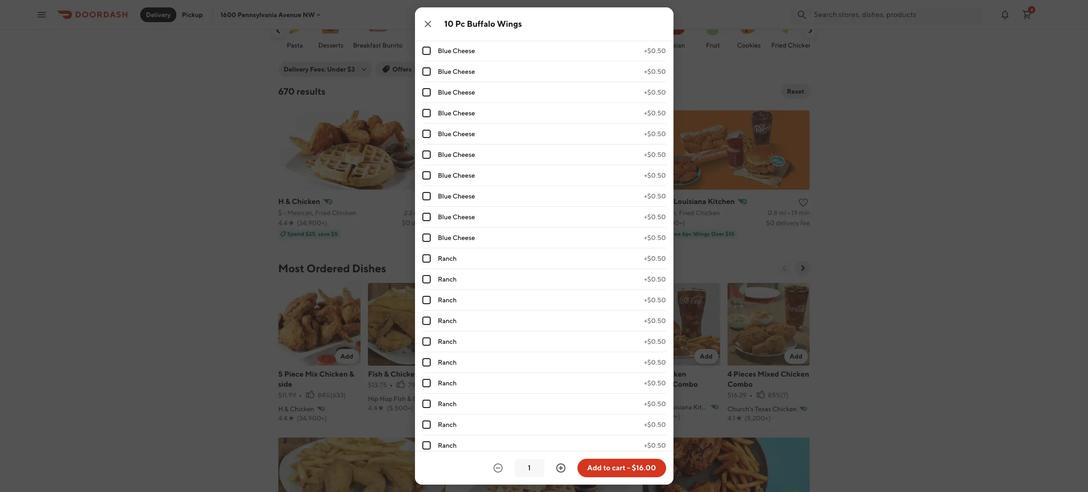 Task type: describe. For each thing, give the bounding box(es) containing it.
4.4 for 5 piece mix chicken & side
[[278, 414, 288, 422]]

extra dipping sauces
[[422, 22, 491, 30]]

79%(412)
[[408, 381, 435, 389]]

10 pc buffalo wings inside dialog
[[444, 19, 522, 29]]

thai
[[599, 42, 611, 49]]

$11.99
[[278, 391, 296, 399]]

5
[[278, 370, 283, 378]]

avenue
[[278, 11, 302, 18]]

popeyes for 0.8 mi • 19 min
[[643, 197, 672, 206]]

fees:
[[310, 66, 326, 73]]

spicy
[[638, 370, 656, 378]]

min for h & chicken
[[435, 209, 446, 217]]

5 blue cheese from the top
[[438, 130, 475, 138]]

1 items, open order cart image
[[1022, 9, 1033, 20]]

add inside add to cart - $16.00 button
[[587, 464, 602, 472]]

3 cheese from the top
[[453, 89, 475, 96]]

click to add this store to your saved list image for kitchen
[[798, 197, 809, 208]]

kitchen for 0.8 mi • 19 min
[[708, 197, 735, 206]]

8 cheese from the top
[[453, 193, 475, 200]]

$16.29
[[728, 391, 747, 399]]

$11.99 •
[[278, 391, 302, 399]]

14 +$0.50 from the top
[[644, 317, 666, 325]]

notification bell image
[[1000, 9, 1011, 20]]

1 ranch from the top
[[438, 255, 457, 262]]

fee for h & chicken
[[436, 219, 446, 227]]

$3
[[347, 66, 355, 73]]

1600 pennsylvania avenue nw
[[220, 11, 315, 18]]

h & chicken for (34,900+)
[[278, 405, 314, 413]]

76%(134)
[[499, 391, 526, 399]]

$​0 delivery fee for h & chicken
[[402, 219, 446, 227]]

cart
[[612, 464, 626, 472]]

sandwich
[[638, 380, 671, 389]]

delivery for delivery
[[146, 11, 171, 18]]

church's
[[728, 405, 754, 413]]

$14.55 •
[[458, 391, 483, 399]]

0 vertical spatial 4.4
[[278, 219, 288, 227]]

korean
[[559, 42, 580, 49]]

0 vertical spatial fil-
[[484, 197, 494, 206]]

27
[[427, 209, 433, 217]]

deals:
[[652, 230, 668, 237]]

• for $16.29 •
[[750, 391, 752, 399]]

4.4 for fish & chicken combo
[[368, 404, 377, 412]]

over 4.5
[[462, 66, 488, 73]]

12 +$0.50 from the top
[[644, 276, 666, 283]]

hip
[[368, 395, 379, 402]]

1 vertical spatial pickup button
[[421, 62, 453, 77]]

1 vertical spatial pc
[[558, 370, 566, 378]]

4 pieces mixed chicken combo
[[728, 370, 809, 389]]

to
[[603, 464, 611, 472]]

under
[[327, 66, 346, 73]]

sushi
[[633, 42, 649, 49]]

15 +$0.50 from the top
[[644, 338, 666, 345]]

texas
[[755, 405, 771, 413]]

delivery fees: under $3
[[284, 66, 355, 73]]

$13.75 •
[[368, 381, 393, 389]]

reset
[[787, 88, 805, 95]]

2 blue cheese from the top
[[438, 68, 475, 75]]

pc inside dialog
[[455, 19, 465, 29]]

fried for popeyes louisiana kitchen
[[679, 209, 695, 217]]

4.5 inside button
[[479, 66, 488, 73]]

7 ranch from the top
[[438, 380, 457, 387]]

open menu image
[[36, 9, 47, 20]]

wings up america's best wings
[[595, 370, 617, 378]]

10 pc buffalo wings dialog
[[415, 0, 673, 485]]

combo inside the 4 pieces mixed chicken combo
[[728, 380, 753, 389]]

4 blue from the top
[[438, 109, 451, 117]]

$ for popeyes louisiana kitchen
[[643, 209, 646, 217]]

mixed
[[758, 370, 779, 378]]

0 horizontal spatial fish
[[368, 370, 383, 378]]

10 +$0.50 from the top
[[644, 234, 666, 241]]

10 blue from the top
[[438, 234, 451, 241]]

19
[[791, 209, 798, 217]]

5 cheese from the top
[[453, 130, 475, 138]]

delivery button
[[140, 7, 176, 22]]

18 +$0.50 from the top
[[644, 400, 666, 408]]

add to cart - $16.00 button
[[577, 459, 666, 477]]

combo for chicken
[[421, 370, 446, 378]]

2.2 mi • 27 min
[[404, 209, 446, 217]]

$13.89
[[638, 390, 657, 398]]

6 blue from the top
[[438, 151, 451, 158]]

kitchen for (7,500+)
[[693, 403, 716, 411]]

3 blue from the top
[[438, 89, 451, 96]]

snacks
[[415, 42, 435, 49]]

louisiana for 0.8 mi • 19 min
[[674, 197, 706, 206]]

dipping
[[441, 22, 467, 30]]

meal
[[458, 380, 475, 389]]

0 vertical spatial chick-fil-a
[[460, 197, 499, 206]]

most
[[278, 262, 304, 275]]

mix
[[305, 370, 318, 378]]

increase quantity by 1 image
[[555, 463, 566, 474]]

10 ranch from the top
[[438, 442, 457, 449]]

mexican
[[449, 42, 474, 49]]

4 ranch from the top
[[438, 317, 457, 325]]

• for $14.55 •
[[481, 391, 483, 399]]

$$ • chicken, american
[[460, 209, 529, 217]]

offers button
[[376, 62, 417, 77]]

$16.00
[[632, 464, 656, 472]]

7 +$0.50 from the top
[[644, 172, 666, 179]]

dashpass
[[633, 66, 662, 73]]

mexican,
[[287, 209, 314, 217]]

• for $11.99 •
[[299, 391, 302, 399]]

• for $$ • chicken, american
[[469, 209, 472, 217]]

9 cheese from the top
[[453, 213, 475, 221]]

0 vertical spatial previous button of carousel image
[[274, 26, 283, 35]]

5 blue from the top
[[438, 130, 451, 138]]

fried for h & chicken
[[315, 209, 331, 217]]

close 10 pc buffalo wings image
[[422, 18, 433, 30]]

13 +$0.50 from the top
[[644, 296, 666, 304]]

1 vertical spatial fish
[[394, 395, 406, 402]]

10 cheese from the top
[[453, 234, 475, 241]]

$ for h & chicken
[[278, 209, 282, 217]]

fried chicken
[[771, 42, 813, 49]]

extra
[[422, 22, 440, 30]]

0 vertical spatial chick-
[[460, 197, 484, 206]]

delivery for delivery fees: under $3
[[284, 66, 309, 73]]

0 vertical spatial next button of carousel image
[[806, 26, 815, 35]]

a®
[[491, 370, 503, 378]]

2 blue from the top
[[438, 68, 451, 75]]

deals: free 6pc wings over $15
[[652, 230, 735, 237]]

0 vertical spatial (7,500+)
[[660, 219, 685, 227]]

11 +$0.50 from the top
[[644, 255, 666, 262]]

popeyes louisiana kitchen for 0.8 mi • 19 min
[[643, 197, 735, 206]]

pickup for the bottom pickup button
[[427, 66, 447, 73]]

$​0 delivery fee for popeyes louisiana kitchen
[[766, 219, 810, 227]]

4 for 4
[[1031, 7, 1033, 12]]

decrease quantity by 1 image
[[492, 463, 504, 474]]

84%(633)
[[318, 391, 346, 399]]

fil- inside chick-fil-a® nuggets meal
[[481, 370, 491, 378]]

7 blue from the top
[[438, 172, 451, 179]]

$25,
[[305, 230, 317, 237]]

louisiana for (7,500+)
[[664, 403, 692, 411]]

church's texas chicken
[[728, 405, 797, 413]]

spend $25, save $5
[[287, 230, 338, 237]]

reset button
[[782, 84, 810, 99]]

1 vertical spatial a
[[486, 405, 491, 413]]

1 horizontal spatial a
[[494, 197, 499, 206]]

dishes
[[352, 262, 386, 275]]

4 for 4 pieces mixed chicken combo
[[728, 370, 732, 378]]

delivery for h & chicken
[[412, 219, 435, 227]]

h for 2.2 mi • 27 min
[[278, 197, 284, 206]]

5 ranch from the top
[[438, 338, 457, 345]]

ramen
[[523, 42, 543, 49]]

(2,200+)
[[477, 414, 503, 422]]

best
[[578, 395, 591, 402]]

2 ranch from the top
[[438, 276, 457, 283]]

4 cheese from the top
[[453, 109, 475, 117]]

1 vertical spatial chick-fil-a
[[458, 405, 491, 413]]

9 +$0.50 from the top
[[644, 213, 666, 221]]

pieces
[[734, 370, 756, 378]]

over inside button
[[462, 66, 477, 73]]

h & chicken for 2.2 mi • 27 min
[[278, 197, 320, 206]]

1 vertical spatial previous button of carousel image
[[780, 264, 789, 273]]

4.1 for spicy chicken sandwich combo
[[638, 413, 646, 420]]

0 horizontal spatial pickup button
[[176, 7, 208, 22]]

2 horizontal spatial fried
[[771, 42, 787, 49]]

• for $ • chicken, fried chicken
[[648, 209, 650, 217]]

9 ranch from the top
[[438, 421, 457, 428]]

dashpass button
[[615, 62, 668, 77]]

offers
[[392, 66, 412, 73]]

5 piece mix chicken & side
[[278, 370, 354, 389]]

desserts
[[318, 42, 344, 49]]

0.8 mi • 19 min
[[768, 209, 810, 217]]

2 vertical spatial 4.5
[[458, 414, 467, 422]]

$15
[[725, 230, 735, 237]]

$ • chicken, fried chicken
[[643, 209, 720, 217]]

america's
[[548, 395, 576, 402]]

-
[[627, 464, 630, 472]]

1600
[[220, 11, 236, 18]]



Task type: locate. For each thing, give the bounding box(es) containing it.
pc left sauces
[[455, 19, 465, 29]]

kitchen left the 'church's'
[[693, 403, 716, 411]]

1 horizontal spatial pickup button
[[421, 62, 453, 77]]

mi
[[414, 209, 421, 217], [779, 209, 786, 217]]

1 cheese from the top
[[453, 47, 475, 54]]

fee down 0.8 mi • 19 min
[[801, 219, 810, 227]]

0 vertical spatial 10 pc buffalo wings
[[444, 19, 522, 29]]

1 horizontal spatial 10
[[548, 370, 556, 378]]

delivery
[[412, 219, 435, 227], [776, 219, 799, 227]]

(7,500+)
[[660, 219, 685, 227], [655, 413, 680, 420]]

1 vertical spatial h & chicken
[[278, 405, 314, 413]]

american
[[501, 209, 529, 217]]

kitchen up $15
[[708, 197, 735, 206]]

Current quantity is 1 number field
[[520, 463, 539, 473]]

h & chicken up mexican,
[[278, 197, 320, 206]]

pc up america's
[[558, 370, 566, 378]]

spicy chicken sandwich combo $13.89
[[638, 370, 698, 398]]

None checkbox
[[422, 88, 431, 97], [422, 109, 431, 117], [422, 192, 431, 200], [422, 275, 431, 284], [422, 296, 431, 304], [422, 317, 431, 325], [422, 338, 431, 346], [422, 379, 431, 387], [422, 400, 431, 408], [422, 421, 431, 429], [422, 441, 431, 450], [422, 88, 431, 97], [422, 109, 431, 117], [422, 192, 431, 200], [422, 275, 431, 284], [422, 296, 431, 304], [422, 317, 431, 325], [422, 338, 431, 346], [422, 379, 431, 387], [422, 400, 431, 408], [422, 421, 431, 429], [422, 441, 431, 450]]

h up $ • mexican, fried chicken
[[278, 197, 284, 206]]

4.4 down the hip
[[368, 404, 377, 412]]

(7,500+) down $13.89
[[655, 413, 680, 420]]

popeyes
[[643, 197, 672, 206], [638, 403, 663, 411]]

buffalo up america's best wings
[[568, 370, 593, 378]]

click to add this store to your saved list image
[[434, 197, 445, 208], [798, 197, 809, 208]]

chicken inside the 4 pieces mixed chicken combo
[[781, 370, 809, 378]]

2 chicken, from the left
[[652, 209, 678, 217]]

$​0 for h & chicken
[[402, 219, 410, 227]]

4 left pieces
[[728, 370, 732, 378]]

3 +$0.50 from the top
[[644, 89, 666, 96]]

1 vertical spatial (34,900+)
[[297, 414, 327, 422]]

1 min from the left
[[435, 209, 446, 217]]

1 vertical spatial 10 pc buffalo wings
[[548, 370, 617, 378]]

1 vertical spatial 4
[[728, 370, 732, 378]]

blue cheese
[[438, 47, 475, 54], [438, 68, 475, 75], [438, 89, 475, 96], [438, 109, 475, 117], [438, 130, 475, 138], [438, 151, 475, 158], [438, 172, 475, 179], [438, 193, 475, 200], [438, 213, 475, 221], [438, 234, 475, 241]]

1 horizontal spatial mi
[[779, 209, 786, 217]]

0 vertical spatial popeyes louisiana kitchen
[[643, 197, 735, 206]]

hop
[[380, 395, 392, 402]]

0 horizontal spatial delivery
[[412, 219, 435, 227]]

0 horizontal spatial $​0 delivery fee
[[402, 219, 446, 227]]

8 blue from the top
[[438, 193, 451, 200]]

min for popeyes louisiana kitchen
[[799, 209, 810, 217]]

1 +$0.50 from the top
[[644, 47, 666, 54]]

cookies
[[737, 42, 761, 49]]

$16.29 •
[[728, 391, 752, 399]]

wings right sauces
[[497, 19, 522, 29]]

2 $​0 delivery fee from the left
[[766, 219, 810, 227]]

0 vertical spatial louisiana
[[674, 197, 706, 206]]

nuggets
[[505, 370, 534, 378]]

4.4 down $11.99
[[278, 414, 288, 422]]

7 cheese from the top
[[453, 172, 475, 179]]

popeyes louisiana kitchen
[[643, 197, 735, 206], [638, 403, 716, 411]]

combo
[[421, 370, 446, 378], [673, 380, 698, 389], [728, 380, 753, 389]]

mi right 0.8
[[779, 209, 786, 217]]

16 +$0.50 from the top
[[644, 359, 666, 366]]

0 vertical spatial kitchen
[[708, 197, 735, 206]]

1 horizontal spatial combo
[[673, 380, 698, 389]]

6pc
[[682, 230, 692, 237]]

over 4.5 button
[[457, 62, 514, 77]]

5 +$0.50 from the top
[[644, 130, 666, 138]]

chicken inside 5 piece mix chicken & side
[[319, 370, 348, 378]]

0 vertical spatial buffalo
[[467, 19, 495, 29]]

min right 19
[[799, 209, 810, 217]]

4 inside the 4 pieces mixed chicken combo
[[728, 370, 732, 378]]

breakfast
[[353, 42, 381, 49]]

0 horizontal spatial buffalo
[[467, 19, 495, 29]]

1 vertical spatial delivery
[[284, 66, 309, 73]]

pickup right delivery button
[[182, 11, 203, 18]]

0 vertical spatial h & chicken
[[278, 197, 320, 206]]

2 click to add this store to your saved list image from the left
[[798, 197, 809, 208]]

1 vertical spatial popeyes
[[638, 403, 663, 411]]

2 $ from the left
[[643, 209, 646, 217]]

min right 27
[[435, 209, 446, 217]]

save
[[318, 230, 330, 237]]

2 h & chicken from the top
[[278, 405, 314, 413]]

fried
[[771, 42, 787, 49], [315, 209, 331, 217], [679, 209, 695, 217]]

0 horizontal spatial delivery
[[146, 11, 171, 18]]

$
[[278, 209, 282, 217], [643, 209, 646, 217]]

2 $​0 from the left
[[766, 219, 775, 227]]

$5
[[331, 230, 338, 237]]

0 vertical spatial h
[[278, 197, 284, 206]]

h
[[278, 197, 284, 206], [278, 405, 283, 413]]

10 blue cheese from the top
[[438, 234, 475, 241]]

0 horizontal spatial pickup
[[182, 11, 203, 18]]

0 vertical spatial 10
[[444, 19, 454, 29]]

4.5 down the $14.55
[[458, 414, 467, 422]]

2 min from the left
[[799, 209, 810, 217]]

wings inside dialog
[[497, 19, 522, 29]]

9 blue cheese from the top
[[438, 213, 475, 221]]

1 horizontal spatial min
[[799, 209, 810, 217]]

1 vertical spatial 10
[[548, 370, 556, 378]]

1 vertical spatial popeyes louisiana kitchen
[[638, 403, 716, 411]]

1 vertical spatial over
[[711, 230, 724, 237]]

6 cheese from the top
[[453, 151, 475, 158]]

pickup
[[182, 11, 203, 18], [427, 66, 447, 73]]

pickup button left 1600
[[176, 7, 208, 22]]

results
[[297, 86, 326, 97]]

spend
[[287, 230, 304, 237]]

piece
[[284, 370, 304, 378]]

extra dipping sauces group
[[422, 21, 666, 456]]

4.1 down the 'church's'
[[728, 414, 736, 422]]

2 horizontal spatial combo
[[728, 380, 753, 389]]

0 horizontal spatial $
[[278, 209, 282, 217]]

1 horizontal spatial delivery
[[284, 66, 309, 73]]

2 vertical spatial chick-
[[458, 405, 478, 413]]

2 h from the top
[[278, 405, 283, 413]]

2.2
[[404, 209, 413, 217]]

delivery
[[146, 11, 171, 18], [284, 66, 309, 73]]

fee for popeyes louisiana kitchen
[[801, 219, 810, 227]]

click to add this store to your saved list image up 2.2 mi • 27 min
[[434, 197, 445, 208]]

$​0 delivery fee down 2.2 mi • 27 min
[[402, 219, 446, 227]]

combo right sandwich
[[673, 380, 698, 389]]

chicken,
[[473, 209, 499, 217], [652, 209, 678, 217]]

4 button
[[1018, 5, 1037, 24]]

1 horizontal spatial $​0
[[766, 219, 775, 227]]

combo up 79%(412)
[[421, 370, 446, 378]]

1 horizontal spatial fee
[[801, 219, 810, 227]]

1 vertical spatial 4.4
[[368, 404, 377, 412]]

add button
[[335, 349, 359, 364], [335, 349, 359, 364], [425, 349, 449, 364], [515, 349, 539, 364], [605, 349, 628, 364], [695, 349, 718, 364], [784, 349, 808, 364]]

•
[[283, 209, 286, 217], [423, 209, 425, 217], [469, 209, 472, 217], [648, 209, 650, 217], [787, 209, 790, 217], [390, 381, 393, 389], [299, 391, 302, 399], [481, 391, 483, 399], [750, 391, 752, 399]]

10 up america's
[[548, 370, 556, 378]]

previous button of carousel image
[[274, 26, 283, 35], [780, 264, 789, 273]]

1 horizontal spatial pickup
[[427, 66, 447, 73]]

pickup down snacks
[[427, 66, 447, 73]]

4 right the notification bell image
[[1031, 7, 1033, 12]]

a up (2,200+) on the bottom of page
[[486, 405, 491, 413]]

1 chicken, from the left
[[473, 209, 499, 217]]

0 vertical spatial a
[[494, 197, 499, 206]]

chicken, right $$
[[473, 209, 499, 217]]

1 horizontal spatial fish
[[394, 395, 406, 402]]

2 vertical spatial 4.4
[[278, 414, 288, 422]]

add
[[341, 353, 353, 360], [430, 353, 443, 360], [520, 353, 533, 360], [610, 353, 623, 360], [700, 353, 713, 360], [790, 353, 803, 360], [587, 464, 602, 472]]

chick-fil-a® nuggets meal
[[458, 370, 534, 389]]

1 vertical spatial buffalo
[[568, 370, 593, 378]]

asian
[[669, 42, 685, 49]]

1 horizontal spatial over
[[711, 230, 724, 237]]

0 horizontal spatial click to add this store to your saved list image
[[434, 197, 445, 208]]

0 horizontal spatial min
[[435, 209, 446, 217]]

buffalo inside dialog
[[467, 19, 495, 29]]

1 fee from the left
[[436, 219, 446, 227]]

wings
[[497, 19, 522, 29], [693, 230, 710, 237], [595, 370, 617, 378], [592, 395, 611, 402]]

2 (34,900+) from the top
[[297, 414, 327, 422]]

0 horizontal spatial a
[[486, 405, 491, 413]]

1 horizontal spatial 4
[[1031, 7, 1033, 12]]

1 horizontal spatial buffalo
[[568, 370, 593, 378]]

1 blue cheese from the top
[[438, 47, 475, 54]]

1 horizontal spatial delivery
[[776, 219, 799, 227]]

20 +$0.50 from the top
[[644, 442, 666, 449]]

chicken, up 'deals:'
[[652, 209, 678, 217]]

chick- up $$
[[460, 197, 484, 206]]

$​0 down 0.8
[[766, 219, 775, 227]]

h for (34,900+)
[[278, 405, 283, 413]]

chick- up meal
[[458, 370, 481, 378]]

combo inside spicy chicken sandwich combo $13.89
[[673, 380, 698, 389]]

2 mi from the left
[[779, 209, 786, 217]]

$​0 for popeyes louisiana kitchen
[[766, 219, 775, 227]]

0.8
[[768, 209, 778, 217]]

pickup button down snacks
[[421, 62, 453, 77]]

chick- inside chick-fil-a® nuggets meal
[[458, 370, 481, 378]]

10 inside dialog
[[444, 19, 454, 29]]

0 vertical spatial pickup button
[[176, 7, 208, 22]]

fried up the 6pc
[[679, 209, 695, 217]]

0 vertical spatial pc
[[455, 19, 465, 29]]

kitchen
[[708, 197, 735, 206], [693, 403, 716, 411]]

fil- up (2,200+) on the bottom of page
[[478, 405, 486, 413]]

add to cart - $16.00
[[587, 464, 656, 472]]

mi right "2.2"
[[414, 209, 421, 217]]

1 vertical spatial kitchen
[[693, 403, 716, 411]]

1 vertical spatial (7,500+)
[[655, 413, 680, 420]]

(34,900+)
[[297, 219, 327, 227], [297, 414, 327, 422]]

10 pc buffalo wings up best
[[548, 370, 617, 378]]

4 +$0.50 from the top
[[644, 109, 666, 117]]

america's best wings
[[548, 395, 611, 402]]

pc
[[455, 19, 465, 29], [558, 370, 566, 378]]

delivery for popeyes louisiana kitchen
[[776, 219, 799, 227]]

(34,900+) down 84%(633)
[[297, 414, 327, 422]]

10 pc buffalo wings up mexican
[[444, 19, 522, 29]]

1 vertical spatial h
[[278, 405, 283, 413]]

over down mexican
[[462, 66, 477, 73]]

fil-
[[484, 197, 494, 206], [481, 370, 491, 378], [478, 405, 486, 413]]

10 pc buffalo wings
[[444, 19, 522, 29], [548, 370, 617, 378]]

0 vertical spatial 4
[[1031, 7, 1033, 12]]

1 horizontal spatial $
[[643, 209, 646, 217]]

3 ranch from the top
[[438, 296, 457, 304]]

nw
[[303, 11, 315, 18]]

0 vertical spatial fish
[[368, 370, 383, 378]]

fried up save
[[315, 209, 331, 217]]

chicken, for american
[[473, 209, 499, 217]]

1 vertical spatial chick-
[[458, 370, 481, 378]]

85%(7)
[[768, 391, 789, 399]]

4 inside button
[[1031, 7, 1033, 12]]

1 (34,900+) from the top
[[297, 219, 327, 227]]

• for $ • mexican, fried chicken
[[283, 209, 286, 217]]

mi for chicken
[[414, 209, 421, 217]]

4.1 down the $ • chicken, fried chicken
[[643, 219, 651, 227]]

0 vertical spatial pickup
[[182, 11, 203, 18]]

6 blue cheese from the top
[[438, 151, 475, 158]]

click to remove this store from your saved list image
[[616, 197, 627, 208]]

1 horizontal spatial previous button of carousel image
[[780, 264, 789, 273]]

louisiana up the $ • chicken, fried chicken
[[674, 197, 706, 206]]

louisiana down spicy chicken sandwich combo $13.89
[[664, 403, 692, 411]]

fried right cookies
[[771, 42, 787, 49]]

1 horizontal spatial 10 pc buffalo wings
[[548, 370, 617, 378]]

1 horizontal spatial pc
[[558, 370, 566, 378]]

free
[[669, 230, 681, 237]]

(7,500+) up free
[[660, 219, 685, 227]]

popeyes for (7,500+)
[[638, 403, 663, 411]]

$​0 delivery fee down 0.8 mi • 19 min
[[766, 219, 810, 227]]

h & chicken down $11.99 •
[[278, 405, 314, 413]]

4.5
[[479, 66, 488, 73], [460, 219, 470, 227], [458, 414, 467, 422]]

4.5 down $$
[[460, 219, 470, 227]]

9 blue from the top
[[438, 213, 451, 221]]

(34,900+) up $25,
[[297, 219, 327, 227]]

4.4
[[278, 219, 288, 227], [368, 404, 377, 412], [278, 414, 288, 422]]

0 horizontal spatial combo
[[421, 370, 446, 378]]

670
[[278, 86, 295, 97]]

10
[[444, 19, 454, 29], [548, 370, 556, 378]]

most ordered dishes
[[278, 262, 386, 275]]

wings right the 6pc
[[693, 230, 710, 237]]

0 horizontal spatial mi
[[414, 209, 421, 217]]

fil- up $14.55 •
[[481, 370, 491, 378]]

delivery down 2.2 mi • 27 min
[[412, 219, 435, 227]]

blue
[[438, 47, 451, 54], [438, 68, 451, 75], [438, 89, 451, 96], [438, 109, 451, 117], [438, 130, 451, 138], [438, 151, 451, 158], [438, 172, 451, 179], [438, 193, 451, 200], [438, 213, 451, 221], [438, 234, 451, 241]]

$13.75
[[368, 381, 387, 389]]

chick-fil-a down $14.55 •
[[458, 405, 491, 413]]

670 results
[[278, 86, 326, 97]]

ranch
[[438, 255, 457, 262], [438, 276, 457, 283], [438, 296, 457, 304], [438, 317, 457, 325], [438, 338, 457, 345], [438, 359, 457, 366], [438, 380, 457, 387], [438, 400, 457, 408], [438, 421, 457, 428], [438, 442, 457, 449]]

delivery inside button
[[146, 11, 171, 18]]

1 blue from the top
[[438, 47, 451, 54]]

1 vertical spatial next button of carousel image
[[798, 264, 807, 273]]

0 horizontal spatial over
[[462, 66, 477, 73]]

1 delivery from the left
[[412, 219, 435, 227]]

1 vertical spatial fil-
[[481, 370, 491, 378]]

chick- down the $14.55
[[458, 405, 478, 413]]

3 blue cheese from the top
[[438, 89, 475, 96]]

popeyes down $13.89
[[638, 403, 663, 411]]

burrito
[[382, 42, 403, 49]]

(5,500+)
[[387, 404, 413, 412]]

0 horizontal spatial 10
[[444, 19, 454, 29]]

10 right extra
[[444, 19, 454, 29]]

1 $​0 from the left
[[402, 219, 410, 227]]

1 vertical spatial pickup
[[427, 66, 447, 73]]

$​0 down "2.2"
[[402, 219, 410, 227]]

19 +$0.50 from the top
[[644, 421, 666, 428]]

fish & chicken combo
[[368, 370, 446, 378]]

next button of carousel image
[[806, 26, 815, 35], [798, 264, 807, 273]]

chick-
[[460, 197, 484, 206], [458, 370, 481, 378], [458, 405, 478, 413]]

0 horizontal spatial 4
[[728, 370, 732, 378]]

a up $$ • chicken, american
[[494, 197, 499, 206]]

click to add this store to your saved list image for chicken
[[434, 197, 445, 208]]

1 $ from the left
[[278, 209, 282, 217]]

2 delivery from the left
[[776, 219, 799, 227]]

7 blue cheese from the top
[[438, 172, 475, 179]]

2 cheese from the top
[[453, 68, 475, 75]]

4.4 up spend
[[278, 219, 288, 227]]

2 fee from the left
[[801, 219, 810, 227]]

4.1 down $13.89
[[638, 413, 646, 420]]

0 horizontal spatial fee
[[436, 219, 446, 227]]

mi for kitchen
[[779, 209, 786, 217]]

1 horizontal spatial click to add this store to your saved list image
[[798, 197, 809, 208]]

fruit
[[706, 42, 720, 49]]

• for $13.75 •
[[390, 381, 393, 389]]

1 horizontal spatial fried
[[679, 209, 695, 217]]

& inside 5 piece mix chicken & side
[[349, 370, 354, 378]]

hip hop fish & chicken
[[368, 395, 437, 402]]

over
[[462, 66, 477, 73], [711, 230, 724, 237]]

17 +$0.50 from the top
[[644, 380, 666, 387]]

buffalo up mexican
[[467, 19, 495, 29]]

pickup button
[[176, 7, 208, 22], [421, 62, 453, 77]]

8 ranch from the top
[[438, 400, 457, 408]]

delivery down 0.8 mi • 19 min
[[776, 219, 799, 227]]

0 vertical spatial (34,900+)
[[297, 219, 327, 227]]

0 horizontal spatial previous button of carousel image
[[274, 26, 283, 35]]

chicken, for fried
[[652, 209, 678, 217]]

0 horizontal spatial fried
[[315, 209, 331, 217]]

1 mi from the left
[[414, 209, 421, 217]]

wings right best
[[592, 395, 611, 402]]

0 horizontal spatial chicken,
[[473, 209, 499, 217]]

fish up $13.75
[[368, 370, 383, 378]]

0 vertical spatial popeyes
[[643, 197, 672, 206]]

combo up $16.29 •
[[728, 380, 753, 389]]

2 +$0.50 from the top
[[644, 68, 666, 75]]

1 $​0 delivery fee from the left
[[402, 219, 446, 227]]

6 +$0.50 from the top
[[644, 151, 666, 158]]

0 horizontal spatial pc
[[455, 19, 465, 29]]

h & chicken
[[278, 197, 320, 206], [278, 405, 314, 413]]

chick-fil-a up $$ • chicken, american
[[460, 197, 499, 206]]

2 vertical spatial fil-
[[478, 405, 486, 413]]

1 h & chicken from the top
[[278, 197, 320, 206]]

$ • mexican, fried chicken
[[278, 209, 356, 217]]

1 vertical spatial louisiana
[[664, 403, 692, 411]]

0 horizontal spatial $​0
[[402, 219, 410, 227]]

popeyes louisiana kitchen for (7,500+)
[[638, 403, 716, 411]]

fil- up $$ • chicken, american
[[484, 197, 494, 206]]

ordered
[[306, 262, 350, 275]]

8 blue cheese from the top
[[438, 193, 475, 200]]

fee down 2.2 mi • 27 min
[[436, 219, 446, 227]]

pickup for left pickup button
[[182, 11, 203, 18]]

popeyes up the $ • chicken, fried chicken
[[643, 197, 672, 206]]

0 vertical spatial over
[[462, 66, 477, 73]]

0 horizontal spatial 10 pc buffalo wings
[[444, 19, 522, 29]]

fish up (5,500+)
[[394, 395, 406, 402]]

popeyes louisiana kitchen down spicy chicken sandwich combo $13.89
[[638, 403, 716, 411]]

4.1 for 4 pieces mixed chicken combo
[[728, 414, 736, 422]]

1 vertical spatial 4.5
[[460, 219, 470, 227]]

click to add this store to your saved list image up 0.8 mi • 19 min
[[798, 197, 809, 208]]

&
[[285, 197, 290, 206], [349, 370, 354, 378], [384, 370, 389, 378], [407, 395, 411, 402], [284, 405, 289, 413]]

breakfast burrito
[[353, 42, 403, 49]]

8 +$0.50 from the top
[[644, 193, 666, 200]]

4.5 down sauces
[[479, 66, 488, 73]]

None checkbox
[[422, 47, 431, 55], [422, 67, 431, 76], [422, 130, 431, 138], [422, 151, 431, 159], [422, 171, 431, 180], [422, 213, 431, 221], [422, 234, 431, 242], [422, 254, 431, 263], [422, 358, 431, 367], [422, 47, 431, 55], [422, 67, 431, 76], [422, 130, 431, 138], [422, 151, 431, 159], [422, 171, 431, 180], [422, 213, 431, 221], [422, 234, 431, 242], [422, 254, 431, 263], [422, 358, 431, 367]]

louisiana
[[674, 197, 706, 206], [664, 403, 692, 411]]

4 blue cheese from the top
[[438, 109, 475, 117]]

1 click to add this store to your saved list image from the left
[[434, 197, 445, 208]]

popeyes louisiana kitchen up the $ • chicken, fried chicken
[[643, 197, 735, 206]]

chicken inside spicy chicken sandwich combo $13.89
[[658, 370, 687, 378]]

over left $15
[[711, 230, 724, 237]]

h down $11.99
[[278, 405, 283, 413]]

(5,200+)
[[745, 414, 771, 422]]

combo for sandwich
[[673, 380, 698, 389]]

0 vertical spatial 4.5
[[479, 66, 488, 73]]

1 h from the top
[[278, 197, 284, 206]]

1600 pennsylvania avenue nw button
[[220, 11, 322, 18]]

6 ranch from the top
[[438, 359, 457, 366]]

4.1
[[643, 219, 651, 227], [638, 413, 646, 420], [728, 414, 736, 422]]



Task type: vqa. For each thing, say whether or not it's contained in the screenshot.
bottommost Help
no



